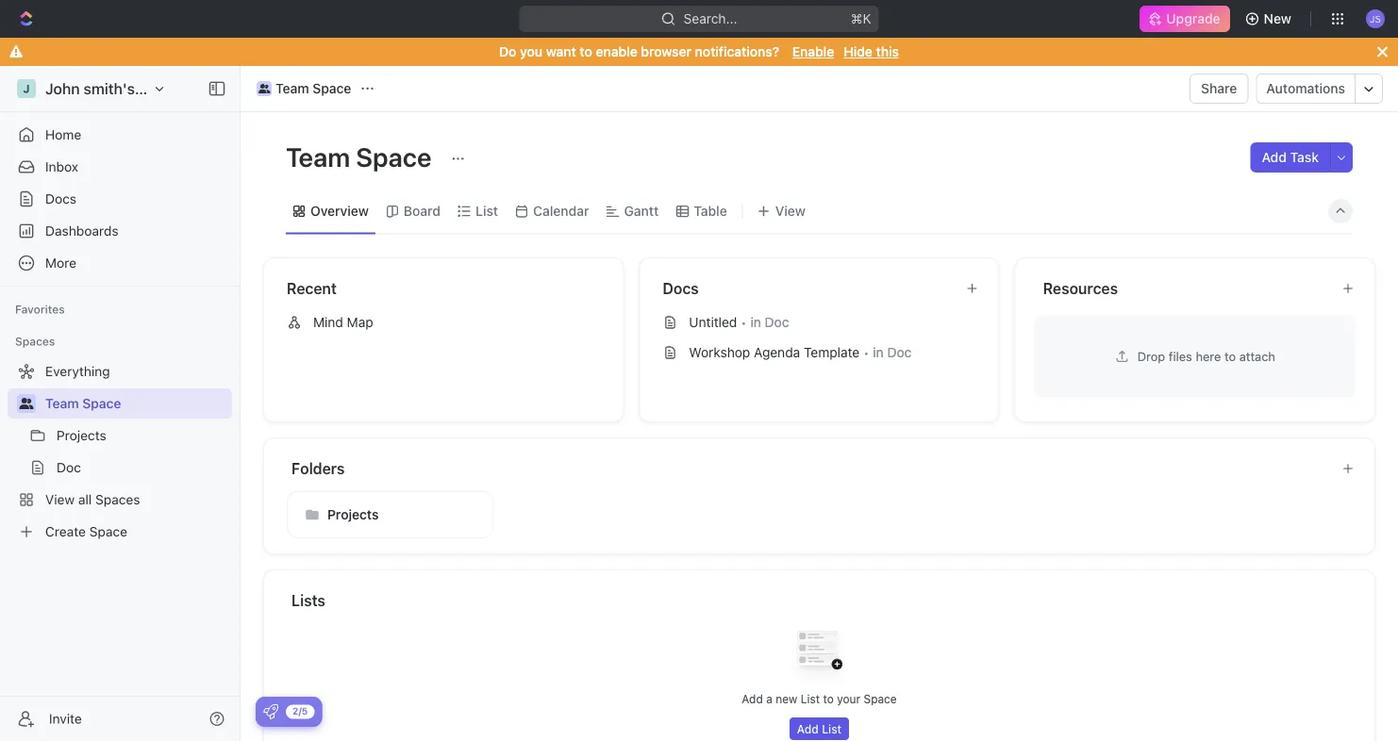 Task type: locate. For each thing, give the bounding box(es) containing it.
doc link
[[57, 453, 228, 483]]

to
[[580, 44, 592, 59], [1225, 349, 1236, 363], [823, 692, 834, 705]]

spaces inside tree
[[95, 492, 140, 508]]

view button
[[751, 189, 812, 234]]

0 vertical spatial team
[[276, 81, 309, 96]]

0 horizontal spatial add
[[742, 692, 763, 705]]

2 vertical spatial to
[[823, 692, 834, 705]]

board
[[404, 203, 441, 219]]

2/5
[[293, 706, 308, 717]]

gantt link
[[620, 198, 659, 225]]

0 horizontal spatial doc
[[57, 460, 81, 476]]

0 vertical spatial team space link
[[252, 77, 356, 100]]

projects inside tree
[[57, 428, 106, 444]]

0 vertical spatial team space
[[276, 81, 351, 96]]

view left "all"
[[45, 492, 75, 508]]

team
[[276, 81, 309, 96], [286, 141, 350, 172], [45, 396, 79, 411]]

folders
[[292, 460, 345, 478]]

1 vertical spatial team space
[[286, 141, 437, 172]]

0 horizontal spatial in
[[751, 314, 761, 330]]

1 horizontal spatial doc
[[765, 314, 789, 330]]

john smith's workspace, , element
[[17, 79, 36, 98]]

1 vertical spatial spaces
[[95, 492, 140, 508]]

doc up agenda
[[765, 314, 789, 330]]

1 vertical spatial in
[[873, 344, 884, 360]]

2 horizontal spatial list
[[822, 722, 842, 736]]

everything
[[45, 364, 110, 379]]

docs
[[45, 191, 76, 207], [663, 279, 699, 297]]

table
[[694, 203, 727, 219]]

view for view
[[775, 203, 806, 219]]

in right template
[[873, 344, 884, 360]]

more
[[45, 255, 76, 271]]

add left a
[[742, 692, 763, 705]]

0 vertical spatial list
[[476, 203, 498, 219]]

1 vertical spatial docs
[[663, 279, 699, 297]]

0 vertical spatial in
[[751, 314, 761, 330]]

tree containing everything
[[8, 357, 232, 547]]

to for enable
[[580, 44, 592, 59]]

• right template
[[864, 345, 870, 360]]

create space link
[[8, 517, 228, 547]]

add list
[[797, 722, 842, 736]]

add for add task
[[1262, 150, 1287, 165]]

spaces down "favorites"
[[15, 335, 55, 348]]

1 vertical spatial user group image
[[19, 398, 34, 410]]

view button
[[751, 198, 812, 225]]

projects link
[[57, 421, 228, 451]]

• inside workshop agenda template • in doc
[[864, 345, 870, 360]]

1 horizontal spatial spaces
[[95, 492, 140, 508]]

to right want
[[580, 44, 592, 59]]

2 horizontal spatial to
[[1225, 349, 1236, 363]]

agenda
[[754, 344, 800, 360]]

view
[[775, 203, 806, 219], [45, 492, 75, 508]]

1 horizontal spatial •
[[864, 345, 870, 360]]

0 horizontal spatial user group image
[[19, 398, 34, 410]]

0 vertical spatial view
[[775, 203, 806, 219]]

1 horizontal spatial in
[[873, 344, 884, 360]]

0 vertical spatial user group image
[[258, 84, 270, 93]]

in up agenda
[[751, 314, 761, 330]]

list
[[476, 203, 498, 219], [801, 692, 820, 705], [822, 722, 842, 736]]

favorites button
[[8, 298, 72, 321]]

list down add a new list to your space
[[822, 722, 842, 736]]

table link
[[690, 198, 727, 225]]

1 horizontal spatial team space link
[[252, 77, 356, 100]]

0 horizontal spatial spaces
[[15, 335, 55, 348]]

workspace
[[139, 80, 217, 98]]

in
[[751, 314, 761, 330], [873, 344, 884, 360]]

notifications?
[[695, 44, 780, 59]]

0 vertical spatial to
[[580, 44, 592, 59]]

1 vertical spatial projects
[[327, 507, 379, 522]]

2 vertical spatial team
[[45, 396, 79, 411]]

1 horizontal spatial add
[[797, 722, 819, 736]]

you
[[520, 44, 543, 59]]

1 horizontal spatial projects
[[327, 507, 379, 522]]

projects up "all"
[[57, 428, 106, 444]]

home link
[[8, 120, 232, 150]]

hide
[[844, 44, 873, 59]]

new
[[1264, 11, 1292, 26]]

to left your
[[823, 692, 834, 705]]

view right table
[[775, 203, 806, 219]]

add inside button
[[797, 722, 819, 736]]

do you want to enable browser notifications? enable hide this
[[499, 44, 899, 59]]

2 vertical spatial doc
[[57, 460, 81, 476]]

list inside button
[[822, 722, 842, 736]]

team space link
[[252, 77, 356, 100], [45, 389, 228, 419]]

0 vertical spatial docs
[[45, 191, 76, 207]]

spaces up create space link
[[95, 492, 140, 508]]

0 horizontal spatial •
[[741, 315, 747, 329]]

0 horizontal spatial to
[[580, 44, 592, 59]]

want
[[546, 44, 576, 59]]

•
[[741, 315, 747, 329], [864, 345, 870, 360]]

resources button
[[1042, 277, 1327, 300]]

space
[[313, 81, 351, 96], [356, 141, 432, 172], [82, 396, 121, 411], [89, 524, 127, 540], [864, 692, 897, 705]]

dashboards
[[45, 223, 119, 239]]

0 vertical spatial •
[[741, 315, 747, 329]]

1 vertical spatial add
[[742, 692, 763, 705]]

projects
[[57, 428, 106, 444], [327, 507, 379, 522]]

john smith's workspace
[[45, 80, 217, 98]]

create space
[[45, 524, 127, 540]]

view inside button
[[775, 203, 806, 219]]

add
[[1262, 150, 1287, 165], [742, 692, 763, 705], [797, 722, 819, 736]]

1 horizontal spatial docs
[[663, 279, 699, 297]]

add down add a new list to your space
[[797, 722, 819, 736]]

add a new list to your space
[[742, 692, 897, 705]]

2 horizontal spatial add
[[1262, 150, 1287, 165]]

calendar link
[[529, 198, 589, 225]]

view inside tree
[[45, 492, 75, 508]]

home
[[45, 127, 81, 143]]

1 horizontal spatial user group image
[[258, 84, 270, 93]]

spaces
[[15, 335, 55, 348], [95, 492, 140, 508]]

1 vertical spatial doc
[[888, 344, 912, 360]]

2 vertical spatial list
[[822, 722, 842, 736]]

doc
[[765, 314, 789, 330], [888, 344, 912, 360], [57, 460, 81, 476]]

2 vertical spatial add
[[797, 722, 819, 736]]

tree
[[8, 357, 232, 547]]

doc inside 'sidebar' navigation
[[57, 460, 81, 476]]

add inside button
[[1262, 150, 1287, 165]]

0 vertical spatial add
[[1262, 150, 1287, 165]]

doc right template
[[888, 344, 912, 360]]

⌘k
[[851, 11, 872, 26]]

1 vertical spatial view
[[45, 492, 75, 508]]

1 horizontal spatial view
[[775, 203, 806, 219]]

0 vertical spatial projects
[[57, 428, 106, 444]]

user group image
[[258, 84, 270, 93], [19, 398, 34, 410]]

doc up "all"
[[57, 460, 81, 476]]

1 vertical spatial list
[[801, 692, 820, 705]]

mind
[[313, 314, 343, 330]]

board link
[[400, 198, 441, 225]]

add left the "task"
[[1262, 150, 1287, 165]]

0 horizontal spatial docs
[[45, 191, 76, 207]]

docs down inbox
[[45, 191, 76, 207]]

0 horizontal spatial projects
[[57, 428, 106, 444]]

j
[[23, 82, 30, 95]]

sidebar navigation
[[0, 66, 244, 742]]

projects down folders
[[327, 507, 379, 522]]

0 horizontal spatial team space link
[[45, 389, 228, 419]]

map
[[347, 314, 373, 330]]

projects inside button
[[327, 507, 379, 522]]

team space
[[276, 81, 351, 96], [286, 141, 437, 172], [45, 396, 121, 411]]

recent
[[287, 279, 337, 297]]

to right here
[[1225, 349, 1236, 363]]

0 horizontal spatial view
[[45, 492, 75, 508]]

docs up untitled
[[663, 279, 699, 297]]

overview link
[[307, 198, 369, 225]]

new
[[776, 692, 798, 705]]

workshop
[[689, 344, 751, 360]]

automations button
[[1257, 75, 1355, 103]]

2 vertical spatial team space
[[45, 396, 121, 411]]

files
[[1169, 349, 1193, 363]]

to for attach
[[1225, 349, 1236, 363]]

untitled
[[689, 314, 737, 330]]

1 vertical spatial to
[[1225, 349, 1236, 363]]

1 vertical spatial •
[[864, 345, 870, 360]]

list right new
[[801, 692, 820, 705]]

list right board
[[476, 203, 498, 219]]

favorites
[[15, 303, 65, 316]]

task
[[1291, 150, 1319, 165]]

0 vertical spatial spaces
[[15, 335, 55, 348]]

• right untitled
[[741, 315, 747, 329]]



Task type: describe. For each thing, give the bounding box(es) containing it.
view all spaces link
[[8, 485, 228, 515]]

your
[[837, 692, 861, 705]]

a
[[766, 692, 773, 705]]

team inside 'sidebar' navigation
[[45, 396, 79, 411]]

• inside untitled • in doc
[[741, 315, 747, 329]]

share
[[1201, 81, 1238, 96]]

enable
[[792, 44, 835, 59]]

inbox
[[45, 159, 78, 175]]

attach
[[1240, 349, 1276, 363]]

add for add a new list to your space
[[742, 692, 763, 705]]

mind map link
[[279, 307, 608, 337]]

0 vertical spatial doc
[[765, 314, 789, 330]]

search...
[[684, 11, 737, 26]]

invite
[[49, 712, 82, 727]]

upgrade
[[1167, 11, 1221, 26]]

new button
[[1238, 4, 1303, 34]]

add task button
[[1251, 143, 1331, 173]]

lists button
[[291, 589, 1353, 612]]

user group image inside 'sidebar' navigation
[[19, 398, 34, 410]]

automations
[[1267, 81, 1346, 96]]

resources
[[1043, 279, 1118, 297]]

john
[[45, 80, 80, 98]]

projects button
[[287, 491, 494, 538]]

2 horizontal spatial doc
[[888, 344, 912, 360]]

1 horizontal spatial to
[[823, 692, 834, 705]]

template
[[804, 344, 860, 360]]

1 horizontal spatial list
[[801, 692, 820, 705]]

folders button
[[291, 457, 1327, 480]]

gantt
[[624, 203, 659, 219]]

0 horizontal spatial list
[[476, 203, 498, 219]]

view all spaces
[[45, 492, 140, 508]]

drop files here to attach
[[1138, 349, 1276, 363]]

this
[[876, 44, 899, 59]]

create
[[45, 524, 86, 540]]

all
[[78, 492, 92, 508]]

enable
[[596, 44, 638, 59]]

mind map
[[313, 314, 373, 330]]

add task
[[1262, 150, 1319, 165]]

everything link
[[8, 357, 228, 387]]

upgrade link
[[1140, 6, 1230, 32]]

dashboards link
[[8, 216, 232, 246]]

more button
[[8, 248, 232, 278]]

browser
[[641, 44, 692, 59]]

js
[[1370, 13, 1382, 24]]

add for add list
[[797, 722, 819, 736]]

team space inside 'sidebar' navigation
[[45, 396, 121, 411]]

untitled • in doc
[[689, 314, 789, 330]]

share button
[[1190, 74, 1249, 104]]

view for view all spaces
[[45, 492, 75, 508]]

calendar
[[533, 203, 589, 219]]

onboarding checklist button element
[[263, 705, 278, 720]]

docs link
[[8, 184, 232, 214]]

1 vertical spatial team
[[286, 141, 350, 172]]

onboarding checklist button image
[[263, 705, 278, 720]]

smith's
[[84, 80, 135, 98]]

1 vertical spatial team space link
[[45, 389, 228, 419]]

add list button
[[790, 718, 850, 740]]

do
[[499, 44, 517, 59]]

drop
[[1138, 349, 1166, 363]]

docs inside 'sidebar' navigation
[[45, 191, 76, 207]]

inbox link
[[8, 152, 232, 182]]

lists
[[292, 592, 326, 610]]

js button
[[1361, 4, 1391, 34]]

list link
[[472, 198, 498, 225]]

workshop agenda template • in doc
[[689, 344, 912, 360]]

tree inside 'sidebar' navigation
[[8, 357, 232, 547]]

overview
[[310, 203, 369, 219]]

no lists icon. image
[[782, 616, 857, 691]]

here
[[1196, 349, 1222, 363]]



Task type: vqa. For each thing, say whether or not it's contained in the screenshot.
"INBOX"
yes



